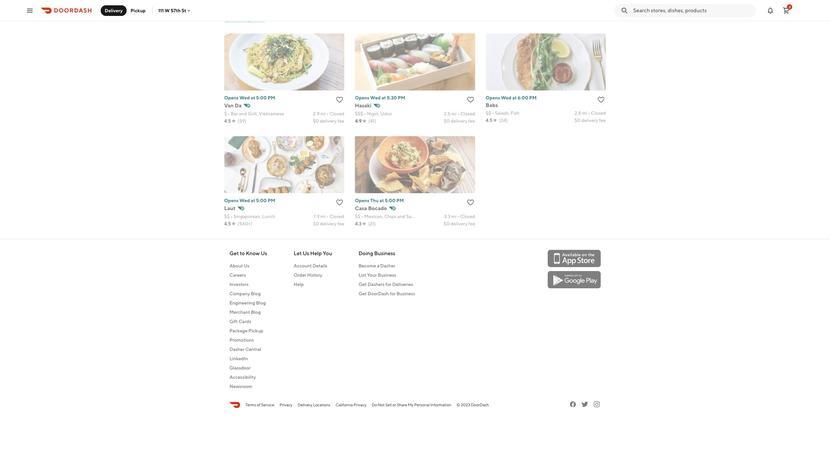 Task type: locate. For each thing, give the bounding box(es) containing it.
closed right the 2.5
[[460, 111, 475, 116]]

at
[[251, 95, 255, 100], [382, 95, 386, 100], [512, 95, 517, 100], [251, 198, 255, 203], [380, 198, 384, 203]]

closed right 1.9
[[330, 214, 344, 219]]

delivery down 1.9 mi • closed
[[320, 221, 337, 226]]

get
[[230, 250, 239, 257], [359, 282, 367, 287], [359, 291, 367, 296]]

to
[[252, 17, 256, 22], [240, 250, 245, 257]]

doordash right 2023 at bottom right
[[471, 402, 489, 407]]

0 horizontal spatial dasher
[[230, 347, 244, 352]]

$$$
[[355, 111, 363, 116]]

click to add this store to your saved list image up 2.5 mi • closed
[[467, 96, 475, 104]]

$0 for van da
[[313, 118, 319, 124]]

personal
[[414, 402, 430, 407]]

fee for van da
[[338, 118, 344, 124]]

mi right 3.3
[[451, 214, 457, 219]]

closed right 3.3
[[460, 214, 475, 219]]

singaporean,
[[233, 214, 261, 219]]

doing business
[[359, 250, 395, 257]]

0 horizontal spatial help
[[294, 282, 304, 287]]

blog inside engineering blog link
[[256, 300, 266, 306]]

blog inside company blog link
[[251, 291, 261, 296]]

1 vertical spatial and
[[397, 214, 405, 219]]

2 horizontal spatial us
[[303, 250, 309, 257]]

fee down 2.5 mi • closed
[[468, 118, 475, 124]]

pm right 6:00
[[529, 95, 537, 100]]

1 vertical spatial doordash
[[471, 402, 489, 407]]

doing
[[359, 250, 373, 257]]

© 2023 doordash
[[457, 402, 489, 407]]

1 vertical spatial get
[[359, 282, 367, 287]]

• down casa on the top left
[[361, 214, 363, 219]]

0 horizontal spatial us
[[244, 263, 249, 268]]

0 horizontal spatial delivery
[[105, 8, 123, 13]]

2 vertical spatial get
[[359, 291, 367, 296]]

at left 5:30
[[382, 95, 386, 100]]

let
[[294, 250, 302, 257]]

delivery down 2.8 mi • closed
[[582, 118, 598, 123]]

and up (59) on the top left of page
[[239, 111, 247, 116]]

• down laut
[[231, 214, 233, 219]]

0 horizontal spatial pickup
[[131, 8, 146, 13]]

at inside opens wed at 6:00 pm babs
[[512, 95, 517, 100]]

st
[[182, 8, 186, 13]]

0 horizontal spatial $$
[[224, 214, 230, 219]]

mi for casa bocado
[[451, 214, 457, 219]]

business up get dashers for deliveries link
[[378, 272, 396, 278]]

click to add this store to your saved list image up the 2.9 mi • closed
[[336, 96, 344, 104]]

2 vertical spatial business
[[397, 291, 415, 296]]

linkedin link
[[230, 355, 267, 362]]

$0 delivery fee down 3.3 mi • closed
[[444, 221, 475, 226]]

$$
[[486, 110, 491, 116], [224, 214, 230, 219], [355, 214, 361, 219]]

doordash on facebook image
[[569, 400, 577, 408]]

1 vertical spatial help
[[294, 282, 304, 287]]

delivery down 2.5 mi • closed
[[451, 118, 468, 124]]

$0 down 3.3
[[444, 221, 450, 226]]

click to add this store to your saved list image up 1.9 mi • closed
[[336, 199, 344, 206]]

0 vertical spatial delivery
[[105, 8, 123, 13]]

1 horizontal spatial dasher
[[380, 263, 395, 268]]

$0 down 1.9
[[313, 221, 319, 226]]

$$ for casa bocado
[[355, 214, 361, 219]]

delivery
[[105, 8, 123, 13], [298, 402, 312, 407]]

$0 down "2.8"
[[575, 118, 581, 123]]

click to add this store to your saved list image up 3.3 mi • closed
[[467, 199, 475, 206]]

1 vertical spatial delivery
[[298, 402, 312, 407]]

opens for casa bocado
[[355, 198, 369, 203]]

blog for engineering blog
[[256, 300, 266, 306]]

delivery left the locations
[[298, 402, 312, 407]]

1 horizontal spatial privacy
[[354, 402, 367, 407]]

$$ for laut
[[224, 214, 230, 219]]

package
[[230, 328, 248, 333]]

$0 down 2.9
[[313, 118, 319, 124]]

privacy link
[[280, 402, 292, 408]]

0 vertical spatial blog
[[251, 291, 261, 296]]

10% off, up to $10
[[231, 17, 264, 22]]

2023
[[461, 402, 470, 407]]

package pickup link
[[230, 327, 267, 334]]

opens wed at 5:00 pm up da
[[224, 95, 275, 100]]

sell
[[385, 402, 392, 407]]

1 horizontal spatial delivery
[[298, 402, 312, 407]]

• down "babs"
[[492, 110, 494, 116]]

opens up hasaki
[[355, 95, 369, 100]]

blog up 'gift cards' link
[[251, 310, 261, 315]]

1 vertical spatial blog
[[256, 300, 266, 306]]

4.5 left (24)
[[486, 118, 493, 123]]

closed right 2.9
[[330, 111, 344, 116]]

company blog link
[[230, 290, 267, 297]]

pm up lunch
[[268, 198, 275, 203]]

2.5 mi • closed
[[444, 111, 475, 116]]

57th
[[171, 8, 181, 13]]

0 vertical spatial pickup
[[131, 8, 146, 13]]

1 horizontal spatial doordash
[[471, 402, 489, 407]]

fee down the 2.9 mi • closed
[[338, 118, 344, 124]]

blog for merchant blog
[[251, 310, 261, 315]]

1 vertical spatial business
[[378, 272, 396, 278]]

vietnamese
[[259, 111, 284, 116]]

delivery down 3.3 mi • closed
[[451, 221, 468, 226]]

2 opens wed at 5:00 pm from the top
[[224, 198, 275, 203]]

at up grill,
[[251, 95, 255, 100]]

privacy right service
[[280, 402, 292, 407]]

wed up da
[[240, 95, 250, 100]]

blog inside "merchant blog" link
[[251, 310, 261, 315]]

da
[[235, 102, 242, 109]]

click to add this store to your saved list image
[[336, 96, 344, 104], [467, 96, 475, 104], [597, 96, 605, 104], [336, 199, 344, 206], [467, 199, 475, 206]]

pm up vietnamese
[[268, 95, 275, 100]]

at right thu
[[380, 198, 384, 203]]

notification bell image
[[767, 6, 775, 14]]

wed
[[240, 95, 250, 100], [370, 95, 381, 100], [501, 95, 511, 100], [240, 198, 250, 203]]

0 vertical spatial get
[[230, 250, 239, 257]]

investors
[[230, 282, 249, 287]]

opens up laut
[[224, 198, 239, 203]]

know
[[246, 250, 260, 257]]

details
[[313, 263, 327, 268]]

0 horizontal spatial privacy
[[280, 402, 292, 407]]

$$ up 4.3
[[355, 214, 361, 219]]

locations
[[313, 402, 330, 407]]

pickup up promotions link
[[249, 328, 263, 333]]

at up $$ • singaporean, lunch
[[251, 198, 255, 203]]

get to know us
[[230, 250, 267, 257]]

5:00 for laut
[[256, 198, 267, 203]]

us up the careers link
[[244, 263, 249, 268]]

pm for hasaki
[[398, 95, 405, 100]]

mi right 2.9
[[321, 111, 326, 116]]

to right up
[[252, 17, 256, 22]]

salsa
[[406, 214, 417, 219]]

get doordash for business
[[359, 291, 415, 296]]

van da
[[224, 102, 242, 109]]

$0 delivery fee down 1.9 mi • closed
[[313, 221, 344, 226]]

engineering
[[230, 300, 255, 306]]

for for dashers
[[386, 282, 392, 287]]

4.5 down laut
[[224, 221, 231, 226]]

privacy left do
[[354, 402, 367, 407]]

us right "know"
[[261, 250, 267, 257]]

for down get dashers for deliveries link
[[390, 291, 396, 296]]

4.5 for van da
[[224, 118, 231, 124]]

fee down 1.9 mi • closed
[[338, 221, 344, 226]]

pickup inside button
[[131, 8, 146, 13]]

0 horizontal spatial and
[[239, 111, 247, 116]]

mi right the 2.5
[[451, 111, 457, 116]]

0 horizontal spatial to
[[240, 250, 245, 257]]

linkedin
[[230, 356, 248, 361]]

fee for casa bocado
[[468, 221, 475, 226]]

at left 6:00
[[512, 95, 517, 100]]

to left "know"
[[240, 250, 245, 257]]

5:00 up '$ • bar and grill, vietnamese'
[[256, 95, 267, 100]]

2.9
[[313, 111, 320, 116]]

pickup left 111
[[131, 8, 146, 13]]

5:00 for van da
[[256, 95, 267, 100]]

help left you
[[310, 250, 322, 257]]

5:00 up lunch
[[256, 198, 267, 203]]

become
[[359, 263, 376, 268]]

for up get doordash for business link
[[386, 282, 392, 287]]

information
[[431, 402, 451, 407]]

privacy
[[280, 402, 292, 407], [354, 402, 367, 407]]

for for doordash
[[390, 291, 396, 296]]

111 w 57th st
[[158, 8, 186, 13]]

dasher up linkedin
[[230, 347, 244, 352]]

mi right "2.8"
[[582, 110, 587, 116]]

4.5
[[486, 118, 493, 123], [224, 118, 231, 124], [224, 221, 231, 226]]

(59)
[[238, 118, 246, 124]]

pm up chips
[[396, 198, 404, 203]]

delivery left pickup button
[[105, 8, 123, 13]]

(560+)
[[238, 221, 252, 226]]

service
[[261, 402, 274, 407]]

california privacy
[[336, 402, 367, 407]]

up
[[247, 17, 251, 22]]

dasher inside "link"
[[230, 347, 244, 352]]

company
[[230, 291, 250, 296]]

1 privacy from the left
[[280, 402, 292, 407]]

opens up casa on the top left
[[355, 198, 369, 203]]

$$ down "babs"
[[486, 110, 491, 116]]

udon
[[381, 111, 392, 116]]

$0 down the 2.5
[[444, 118, 450, 124]]

closed right "2.8"
[[591, 110, 606, 116]]

1 vertical spatial for
[[390, 291, 396, 296]]

delivery down the 2.9 mi • closed
[[320, 118, 337, 124]]

opens inside opens wed at 6:00 pm babs
[[486, 95, 500, 100]]

6:00
[[518, 95, 528, 100]]

click to add this store to your saved list image for hasaki
[[467, 96, 475, 104]]

$
[[224, 111, 227, 116]]

5:00 up bocado
[[385, 198, 396, 203]]

1 vertical spatial pickup
[[249, 328, 263, 333]]

dasher up list your business link
[[380, 263, 395, 268]]

of
[[257, 402, 260, 407]]

wed up $$ • salads, fish
[[501, 95, 511, 100]]

0 vertical spatial opens wed at 5:00 pm
[[224, 95, 275, 100]]

mi right 1.9
[[321, 214, 326, 219]]

$0 delivery fee for casa bocado
[[444, 221, 475, 226]]

and left salsa
[[397, 214, 405, 219]]

1 vertical spatial to
[[240, 250, 245, 257]]

pm right 5:30
[[398, 95, 405, 100]]

wed up singaporean,
[[240, 198, 250, 203]]

merchant blog
[[230, 310, 261, 315]]

$0 for laut
[[313, 221, 319, 226]]

1 vertical spatial dasher
[[230, 347, 244, 352]]

delivery for casa bocado
[[451, 221, 468, 226]]

help down order
[[294, 282, 304, 287]]

closed for laut
[[330, 214, 344, 219]]

wed up hasaki
[[370, 95, 381, 100]]

4.5 down $
[[224, 118, 231, 124]]

0 vertical spatial for
[[386, 282, 392, 287]]

$$ down laut
[[224, 214, 230, 219]]

for
[[386, 282, 392, 287], [390, 291, 396, 296]]

delivery inside button
[[105, 8, 123, 13]]

california
[[336, 402, 353, 407]]

let us help you
[[294, 250, 332, 257]]

business down deliveries
[[397, 291, 415, 296]]

doordash down dashers at left bottom
[[368, 291, 389, 296]]

1 horizontal spatial to
[[252, 17, 256, 22]]

business up become a dasher link
[[374, 250, 395, 257]]

closed
[[591, 110, 606, 116], [330, 111, 344, 116], [460, 111, 475, 116], [330, 214, 344, 219], [460, 214, 475, 219]]

0 vertical spatial help
[[310, 250, 322, 257]]

$0 delivery fee down the 2.9 mi • closed
[[313, 118, 344, 124]]

$0 delivery fee for laut
[[313, 221, 344, 226]]

blog
[[251, 291, 261, 296], [256, 300, 266, 306], [251, 310, 261, 315]]

terms
[[245, 402, 256, 407]]

2 vertical spatial blog
[[251, 310, 261, 315]]

history
[[307, 272, 322, 278]]

careers link
[[230, 272, 267, 278]]

pm for laut
[[268, 198, 275, 203]]

opens up "babs"
[[486, 95, 500, 100]]

click to add this store to your saved list image for laut
[[336, 199, 344, 206]]

about
[[230, 263, 243, 268]]

opens wed at 5:00 pm for van da
[[224, 95, 275, 100]]

$ • bar and grill, vietnamese
[[224, 111, 284, 116]]

opens wed at 5:00 pm up $$ • singaporean, lunch
[[224, 198, 275, 203]]

0 vertical spatial business
[[374, 250, 395, 257]]

1 horizontal spatial help
[[310, 250, 322, 257]]

doordash on twitter image
[[581, 400, 589, 408]]

blog up engineering blog link
[[251, 291, 261, 296]]

delivery button
[[101, 5, 127, 16]]

wed for van da
[[240, 95, 250, 100]]

casa
[[355, 205, 367, 211]]

click to add this store to your saved list image up 2.8 mi • closed
[[597, 96, 605, 104]]

delivery inside delivery locations link
[[298, 402, 312, 407]]

us
[[261, 250, 267, 257], [303, 250, 309, 257], [244, 263, 249, 268]]

1 horizontal spatial pickup
[[249, 328, 263, 333]]

1 horizontal spatial $$
[[355, 214, 361, 219]]

us right let
[[303, 250, 309, 257]]

blog up "merchant blog" link
[[256, 300, 266, 306]]

1 opens wed at 5:00 pm from the top
[[224, 95, 275, 100]]

1 vertical spatial opens wed at 5:00 pm
[[224, 198, 275, 203]]

central
[[245, 347, 261, 352]]

0 vertical spatial doordash
[[368, 291, 389, 296]]

become a dasher link
[[359, 262, 415, 269]]

bocado
[[368, 205, 387, 211]]

fee down 3.3 mi • closed
[[468, 221, 475, 226]]

$$$ • nigiri, udon
[[355, 111, 392, 116]]

doordash
[[368, 291, 389, 296], [471, 402, 489, 407]]

investors link
[[230, 281, 267, 288]]

$0 delivery fee down 2.5 mi • closed
[[444, 118, 475, 124]]

closed for van da
[[330, 111, 344, 116]]

opens up van da at the left of page
[[224, 95, 239, 100]]



Task type: vqa. For each thing, say whether or not it's contained in the screenshot.


Task type: describe. For each thing, give the bounding box(es) containing it.
delivery for delivery
[[105, 8, 123, 13]]

salads,
[[495, 110, 510, 116]]

2 privacy from the left
[[354, 402, 367, 407]]

do not sell or share my personal information link
[[372, 402, 451, 408]]

help inside help link
[[294, 282, 304, 287]]

us for let us help you
[[303, 250, 309, 257]]

opens wed at 6:00 pm babs
[[486, 95, 537, 108]]

wed inside opens wed at 6:00 pm babs
[[501, 95, 511, 100]]

gift
[[230, 319, 238, 324]]

casa bocado
[[355, 205, 387, 211]]

closed for casa bocado
[[460, 214, 475, 219]]

gift cards link
[[230, 318, 267, 325]]

delivery locations link
[[298, 402, 330, 408]]

3.3 mi • closed
[[444, 214, 475, 219]]

delivery for laut
[[320, 221, 337, 226]]

opens thu at 5:00 pm
[[355, 198, 404, 203]]

opens wed at 5:30 pm
[[355, 95, 405, 100]]

Store search: begin typing to search for stores available on DoorDash text field
[[633, 7, 752, 14]]

• right "2.8"
[[588, 110, 590, 116]]

deliveries
[[392, 282, 413, 287]]

list
[[359, 272, 366, 278]]

delivery for delivery locations
[[298, 402, 312, 407]]

at for casa bocado
[[380, 198, 384, 203]]

us for about us
[[244, 263, 249, 268]]

order history
[[294, 272, 322, 278]]

• right 3.3
[[457, 214, 459, 219]]

(24)
[[499, 118, 508, 123]]

at for laut
[[251, 198, 255, 203]]

account details link
[[294, 262, 332, 269]]

pm for van da
[[268, 95, 275, 100]]

$0 for casa bocado
[[444, 221, 450, 226]]

gift cards
[[230, 319, 251, 324]]

pickup button
[[127, 5, 150, 16]]

dasher central link
[[230, 346, 267, 353]]

merchant blog link
[[230, 309, 267, 316]]

not
[[378, 402, 385, 407]]

account details
[[294, 263, 327, 268]]

my
[[408, 402, 414, 407]]

promotions
[[230, 337, 254, 343]]

1.9
[[314, 214, 320, 219]]

pm for casa bocado
[[396, 198, 404, 203]]

(21)
[[368, 221, 376, 226]]

0 vertical spatial and
[[239, 111, 247, 116]]

list your business
[[359, 272, 396, 278]]

closed for hasaki
[[460, 111, 475, 116]]

lunch
[[262, 214, 275, 219]]

wed for hasaki
[[370, 95, 381, 100]]

10% off, up to $10 link
[[224, 0, 344, 23]]

• right the $$$
[[364, 111, 366, 116]]

california privacy link
[[336, 402, 367, 408]]

3.3
[[444, 214, 450, 219]]

click to add this store to your saved list image for casa bocado
[[467, 199, 475, 206]]

get for get doordash for business
[[359, 291, 367, 296]]

get for get dashers for deliveries
[[359, 282, 367, 287]]

company blog
[[230, 291, 261, 296]]

nigiri,
[[367, 111, 380, 116]]

2.9 mi • closed
[[313, 111, 344, 116]]

delivery locations
[[298, 402, 330, 407]]

merchant
[[230, 310, 250, 315]]

package pickup
[[230, 328, 263, 333]]

opens for van da
[[224, 95, 239, 100]]

at for van da
[[251, 95, 255, 100]]

blog for company blog
[[251, 291, 261, 296]]

cards
[[239, 319, 251, 324]]

do not sell or share my personal information
[[372, 402, 451, 407]]

4.5 for laut
[[224, 221, 231, 226]]

opens wed at 5:00 pm for laut
[[224, 198, 275, 203]]

pm inside opens wed at 6:00 pm babs
[[529, 95, 537, 100]]

fee for laut
[[338, 221, 344, 226]]

mi for hasaki
[[451, 111, 457, 116]]

opens for laut
[[224, 198, 239, 203]]

get doordash for business link
[[359, 290, 415, 297]]

van
[[224, 102, 234, 109]]

0 horizontal spatial doordash
[[368, 291, 389, 296]]

mi for laut
[[321, 214, 326, 219]]

• right 2.9
[[327, 111, 329, 116]]

share
[[397, 402, 407, 407]]

chips
[[384, 214, 397, 219]]

$10
[[257, 17, 264, 22]]

thu
[[370, 198, 379, 203]]

$$ • mexican, chips and salsa
[[355, 214, 417, 219]]

fish
[[511, 110, 520, 116]]

1 horizontal spatial us
[[261, 250, 267, 257]]

mi for van da
[[321, 111, 326, 116]]

$0 delivery fee for hasaki
[[444, 118, 475, 124]]

help link
[[294, 281, 332, 288]]

off,
[[239, 17, 246, 22]]

you
[[323, 250, 332, 257]]

mexican,
[[364, 214, 383, 219]]

2.5
[[444, 111, 450, 116]]

get for get to know us
[[230, 250, 239, 257]]

order history link
[[294, 272, 332, 278]]

fee for hasaki
[[468, 118, 475, 124]]

4.3
[[355, 221, 362, 226]]

open menu image
[[26, 6, 34, 14]]

3
[[789, 5, 791, 9]]

3 button
[[780, 4, 793, 17]]

$0 delivery fee down 2.8 mi • closed
[[575, 118, 606, 123]]

doordash on instagram image
[[593, 400, 601, 408]]

2 horizontal spatial $$
[[486, 110, 491, 116]]

wed for laut
[[240, 198, 250, 203]]

delivery for hasaki
[[451, 118, 468, 124]]

fee down 2.8 mi • closed
[[599, 118, 606, 123]]

delivery for van da
[[320, 118, 337, 124]]

glassdoor
[[230, 365, 251, 371]]

5:00 for casa bocado
[[385, 198, 396, 203]]

$0 for hasaki
[[444, 118, 450, 124]]

5:30
[[387, 95, 397, 100]]

bar
[[231, 111, 238, 116]]

$0 delivery fee for van da
[[313, 118, 344, 124]]

111
[[158, 8, 164, 13]]

• right 1.9
[[327, 214, 329, 219]]

account
[[294, 263, 312, 268]]

4.9
[[355, 118, 362, 124]]

10%
[[231, 17, 239, 22]]

(41)
[[368, 118, 376, 124]]

dasher central
[[230, 347, 261, 352]]

do
[[372, 402, 377, 407]]

opens for hasaki
[[355, 95, 369, 100]]

1 horizontal spatial and
[[397, 214, 405, 219]]

• right $
[[228, 111, 230, 116]]

$$ • salads, fish
[[486, 110, 520, 116]]

laut
[[224, 205, 236, 211]]

babs
[[486, 102, 498, 108]]

click to add this store to your saved list image for van da
[[336, 96, 344, 104]]

0 vertical spatial to
[[252, 17, 256, 22]]

• right the 2.5
[[457, 111, 459, 116]]

promotions link
[[230, 337, 267, 343]]

at for hasaki
[[382, 95, 386, 100]]

2 items, open order cart image
[[783, 6, 790, 14]]

get dashers for deliveries
[[359, 282, 413, 287]]

2.8
[[575, 110, 581, 116]]

0 vertical spatial dasher
[[380, 263, 395, 268]]



